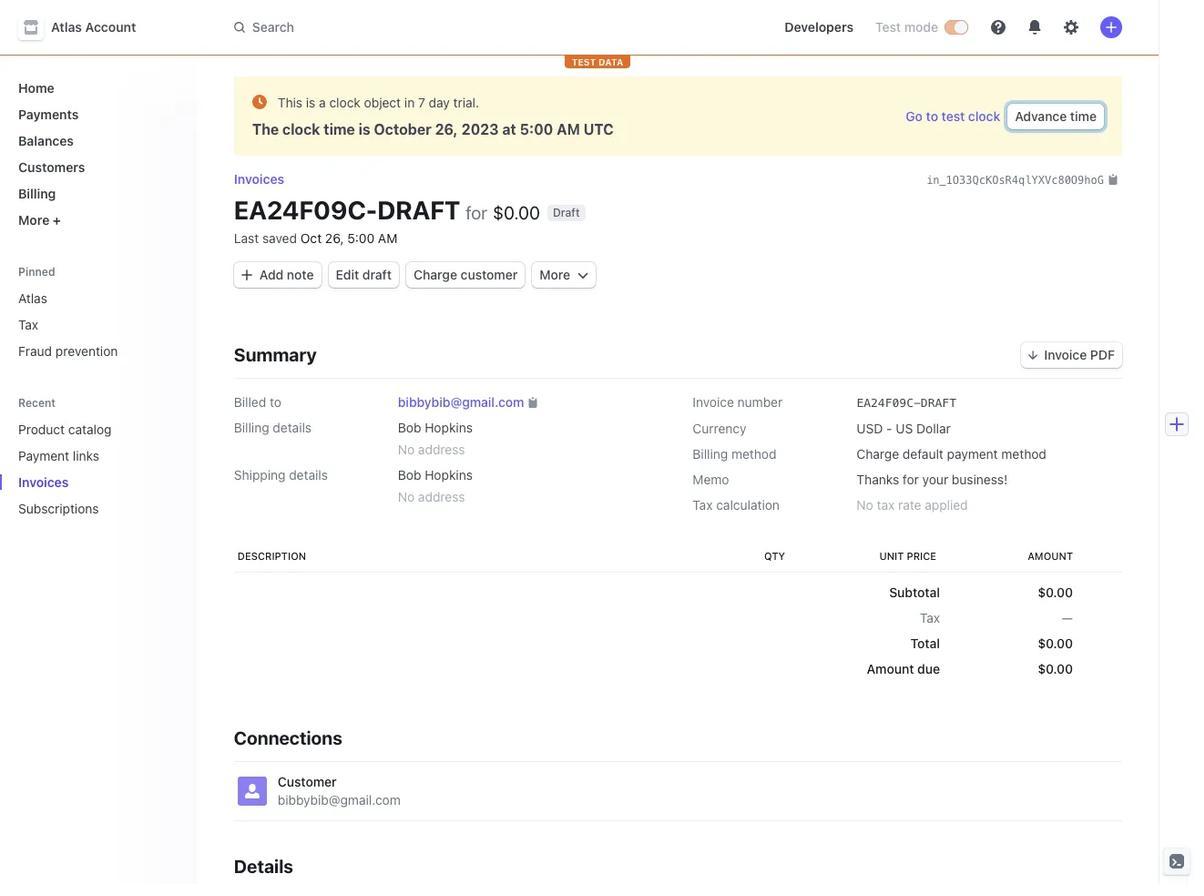 Task type: describe. For each thing, give the bounding box(es) containing it.
this
[[278, 95, 303, 110]]

2023
[[462, 121, 499, 138]]

no tax rate applied
[[857, 498, 968, 513]]

more +
[[18, 212, 61, 228]]

fraud prevention
[[18, 343, 118, 359]]

address for shipping details
[[418, 490, 465, 505]]

1 horizontal spatial 26,
[[435, 121, 458, 138]]

in_1o33qckosr4qlyxvc80o9hog
[[926, 174, 1104, 187]]

0 horizontal spatial invoices link
[[11, 467, 157, 497]]

tax for tax calculation
[[693, 498, 713, 513]]

settings image
[[1064, 20, 1079, 35]]

in_1o33qckosr4qlyxvc80o9hog button
[[926, 170, 1119, 189]]

atlas for atlas account
[[51, 19, 82, 35]]

charge customer button
[[406, 262, 525, 288]]

oct
[[300, 230, 322, 246]]

search
[[252, 19, 294, 35]]

last saved oct 26, 5:00 am
[[234, 230, 397, 246]]

$0.00 for subtotal
[[1038, 585, 1073, 601]]

applied
[[925, 498, 968, 513]]

billed
[[234, 395, 266, 410]]

0 horizontal spatial is
[[306, 95, 316, 110]]

0 vertical spatial 5:00
[[520, 121, 553, 138]]

advance time
[[1015, 108, 1097, 123]]

usd - us dollar
[[857, 421, 951, 437]]

1 horizontal spatial is
[[359, 121, 370, 138]]

shipping
[[234, 468, 286, 483]]

customers link
[[11, 152, 183, 182]]

home link
[[11, 73, 183, 103]]

1 vertical spatial 5:00
[[347, 230, 375, 246]]

amount for amount
[[1028, 551, 1073, 562]]

billed to
[[234, 395, 281, 410]]

october
[[374, 121, 432, 138]]

hopkins for shipping details
[[425, 468, 473, 483]]

0 horizontal spatial clock
[[282, 121, 320, 138]]

1 vertical spatial for
[[903, 472, 919, 488]]

account
[[85, 19, 136, 35]]

recent navigation links element
[[0, 388, 198, 524]]

customer
[[461, 267, 518, 282]]

more for more +
[[18, 212, 50, 228]]

ea24f09c- for ea24f09c-draft
[[857, 397, 921, 410]]

mode
[[904, 19, 938, 35]]

subscriptions link
[[11, 494, 157, 524]]

atlas link
[[11, 283, 183, 313]]

draft
[[553, 206, 580, 220]]

svg image for add note
[[241, 270, 252, 281]]

trial.
[[453, 95, 479, 110]]

test
[[942, 108, 965, 123]]

memo
[[693, 472, 729, 488]]

notifications image
[[1028, 20, 1042, 35]]

$0.00 for amount due
[[1038, 662, 1073, 677]]

test
[[572, 56, 596, 67]]

details for shipping details
[[289, 468, 328, 483]]

pinned navigation links element
[[11, 257, 187, 366]]

edit draft link
[[328, 262, 399, 288]]

go to test clock link
[[906, 107, 1001, 125]]

billing link
[[11, 179, 183, 209]]

charge for charge customer
[[414, 267, 457, 282]]

advance time button
[[1008, 103, 1104, 129]]

data
[[599, 56, 623, 67]]

product catalog link
[[11, 415, 157, 445]]

developers
[[785, 19, 854, 35]]

fraud
[[18, 343, 52, 359]]

0 vertical spatial invoices link
[[234, 171, 284, 187]]

billing method
[[693, 447, 777, 462]]

0 horizontal spatial 26,
[[325, 230, 344, 246]]

no for billing details
[[398, 442, 415, 458]]

balances
[[18, 133, 74, 148]]

customers
[[18, 159, 85, 175]]

recent element
[[0, 415, 198, 524]]

invoice for invoice pdf
[[1044, 347, 1087, 363]]

add note
[[259, 267, 314, 282]]

charge default payment method
[[857, 447, 1047, 462]]

more button
[[532, 262, 596, 288]]

draft for ea24f09c-draft
[[921, 397, 957, 410]]

details
[[234, 857, 293, 878]]

shipping details
[[234, 468, 328, 483]]

thanks
[[857, 472, 899, 488]]

utc
[[584, 121, 614, 138]]

calculation
[[716, 498, 780, 513]]

pinned
[[18, 265, 55, 279]]

default
[[903, 447, 944, 462]]

no for shipping details
[[398, 490, 415, 505]]

for inside ea24f09c-draft for
[[466, 202, 487, 223]]

ea24f09c-draft for
[[234, 195, 487, 225]]

Search search field
[[223, 10, 737, 44]]

bob hopkins no address for billing details
[[398, 420, 473, 458]]

billing for billing method
[[693, 447, 728, 462]]

test data
[[572, 56, 623, 67]]

object
[[364, 95, 401, 110]]

invoice number
[[693, 395, 783, 410]]

address for billing details
[[418, 442, 465, 458]]

day
[[429, 95, 450, 110]]

tax calculation
[[693, 498, 780, 513]]

unit price
[[879, 551, 937, 562]]

pdf
[[1090, 347, 1115, 363]]

note
[[287, 267, 314, 282]]

invoice pdf
[[1044, 347, 1115, 363]]



Task type: vqa. For each thing, say whether or not it's contained in the screenshot.
Product
yes



Task type: locate. For each thing, give the bounding box(es) containing it.
ea24f09c- up oct
[[234, 195, 377, 225]]

1 horizontal spatial am
[[557, 121, 580, 138]]

business!
[[952, 472, 1008, 488]]

0 horizontal spatial for
[[466, 202, 487, 223]]

method
[[732, 447, 777, 462], [1002, 447, 1047, 462]]

1 vertical spatial tax
[[693, 498, 713, 513]]

more
[[18, 212, 50, 228], [540, 267, 570, 282]]

billing up memo
[[693, 447, 728, 462]]

0 vertical spatial for
[[466, 202, 487, 223]]

1 vertical spatial charge
[[857, 447, 899, 462]]

0 horizontal spatial to
[[270, 395, 281, 410]]

invoices link down the
[[234, 171, 284, 187]]

invoices
[[234, 171, 284, 187], [18, 475, 69, 490]]

1 horizontal spatial ea24f09c-
[[857, 397, 921, 410]]

saved
[[262, 230, 297, 246]]

1 bob hopkins no address from the top
[[398, 420, 473, 458]]

0 vertical spatial details
[[273, 420, 312, 436]]

tax for tax link
[[18, 317, 38, 333]]

1 vertical spatial invoices
[[18, 475, 69, 490]]

1 vertical spatial 26,
[[325, 230, 344, 246]]

atlas
[[51, 19, 82, 35], [18, 291, 47, 306]]

invoice for invoice number
[[693, 395, 734, 410]]

1 vertical spatial invoice
[[693, 395, 734, 410]]

number
[[738, 395, 783, 410]]

0 vertical spatial 26,
[[435, 121, 458, 138]]

0 horizontal spatial am
[[378, 230, 397, 246]]

edit
[[336, 267, 359, 282]]

1 horizontal spatial atlas
[[51, 19, 82, 35]]

0 horizontal spatial 5:00
[[347, 230, 375, 246]]

rate
[[898, 498, 921, 513]]

billing for billing
[[18, 186, 56, 201]]

atlas inside atlas link
[[18, 291, 47, 306]]

edit draft
[[336, 267, 392, 282]]

2 method from the left
[[1002, 447, 1047, 462]]

billing for billing details
[[234, 420, 269, 436]]

billing inside billing link
[[18, 186, 56, 201]]

invoice inside "button"
[[1044, 347, 1087, 363]]

0 vertical spatial bob
[[398, 420, 421, 436]]

billing details
[[234, 420, 312, 436]]

time right advance
[[1070, 108, 1097, 123]]

1 hopkins from the top
[[425, 420, 473, 436]]

charge inside button
[[414, 267, 457, 282]]

2 horizontal spatial billing
[[693, 447, 728, 462]]

invoice pdf button
[[1022, 343, 1122, 368]]

in
[[404, 95, 415, 110]]

2 horizontal spatial clock
[[968, 108, 1001, 123]]

1 vertical spatial draft
[[921, 397, 957, 410]]

invoice up currency
[[693, 395, 734, 410]]

0 horizontal spatial billing
[[18, 186, 56, 201]]

more for more
[[540, 267, 570, 282]]

1 vertical spatial to
[[270, 395, 281, 410]]

tax inside pinned element
[[18, 317, 38, 333]]

test mode
[[876, 19, 938, 35]]

tax
[[877, 498, 895, 513]]

1 horizontal spatial method
[[1002, 447, 1047, 462]]

0 horizontal spatial more
[[18, 212, 50, 228]]

billing down billed
[[234, 420, 269, 436]]

billing
[[18, 186, 56, 201], [234, 420, 269, 436], [693, 447, 728, 462]]

clock for a
[[329, 95, 361, 110]]

is left a
[[306, 95, 316, 110]]

address
[[418, 442, 465, 458], [418, 490, 465, 505]]

0 vertical spatial address
[[418, 442, 465, 458]]

atlas left account
[[51, 19, 82, 35]]

1 vertical spatial invoices link
[[11, 467, 157, 497]]

$0.00 for total
[[1038, 636, 1073, 652]]

1 horizontal spatial draft
[[921, 397, 957, 410]]

payment links link
[[11, 441, 157, 471]]

1 vertical spatial details
[[289, 468, 328, 483]]

details for billing details
[[273, 420, 312, 436]]

am left the utc
[[557, 121, 580, 138]]

0 horizontal spatial amount
[[867, 662, 914, 677]]

method down currency
[[732, 447, 777, 462]]

add
[[259, 267, 284, 282]]

atlas inside the atlas account button
[[51, 19, 82, 35]]

hopkins
[[425, 420, 473, 436], [425, 468, 473, 483]]

1 method from the left
[[732, 447, 777, 462]]

0 horizontal spatial svg image
[[241, 270, 252, 281]]

2 address from the top
[[418, 490, 465, 505]]

time down a
[[324, 121, 355, 138]]

is down this is a clock object in 7 day trial.
[[359, 121, 370, 138]]

2 horizontal spatial tax
[[920, 611, 940, 626]]

svg image
[[241, 270, 252, 281], [578, 270, 589, 281]]

amount due
[[867, 662, 940, 677]]

1 horizontal spatial more
[[540, 267, 570, 282]]

2 vertical spatial billing
[[693, 447, 728, 462]]

ea24f09c- for ea24f09c-draft for
[[234, 195, 377, 225]]

1 vertical spatial am
[[378, 230, 397, 246]]

subtotal
[[889, 585, 940, 601]]

to for go
[[926, 108, 938, 123]]

help image
[[991, 20, 1006, 35]]

product catalog
[[18, 422, 112, 437]]

for
[[466, 202, 487, 223], [903, 472, 919, 488]]

to right billed
[[270, 395, 281, 410]]

the clock time is october 26, 2023 at 5:00 am utc
[[252, 121, 614, 138]]

—
[[1062, 611, 1073, 626]]

0 vertical spatial hopkins
[[425, 420, 473, 436]]

more inside popup button
[[540, 267, 570, 282]]

0 horizontal spatial time
[[324, 121, 355, 138]]

payments
[[18, 107, 79, 122]]

0 horizontal spatial invoices
[[18, 475, 69, 490]]

1 vertical spatial address
[[418, 490, 465, 505]]

ea24f09c- up -
[[857, 397, 921, 410]]

1 vertical spatial bibbybib@gmail.com
[[278, 793, 401, 808]]

due
[[918, 662, 940, 677]]

1 vertical spatial more
[[540, 267, 570, 282]]

1 vertical spatial billing
[[234, 420, 269, 436]]

1 horizontal spatial amount
[[1028, 551, 1073, 562]]

charge customer
[[414, 267, 518, 282]]

invoice left pdf
[[1044, 347, 1087, 363]]

payments link
[[11, 99, 183, 129]]

catalog
[[68, 422, 112, 437]]

0 vertical spatial billing
[[18, 186, 56, 201]]

2 vertical spatial tax
[[920, 611, 940, 626]]

1 vertical spatial atlas
[[18, 291, 47, 306]]

qty
[[764, 551, 785, 562]]

details down billed to
[[273, 420, 312, 436]]

2 hopkins from the top
[[425, 468, 473, 483]]

atlas down pinned
[[18, 291, 47, 306]]

0 horizontal spatial atlas
[[18, 291, 47, 306]]

clock
[[329, 95, 361, 110], [968, 108, 1001, 123], [282, 121, 320, 138]]

0 vertical spatial ea24f09c-
[[234, 195, 377, 225]]

0 horizontal spatial method
[[732, 447, 777, 462]]

bob for billing details
[[398, 420, 421, 436]]

for up charge customer
[[466, 202, 487, 223]]

dollar
[[917, 421, 951, 437]]

svg image down the draft
[[578, 270, 589, 281]]

draft for ea24f09c-draft for
[[377, 195, 460, 225]]

26, right oct
[[325, 230, 344, 246]]

ea24f09c-draft
[[857, 397, 957, 410]]

0 horizontal spatial ea24f09c-
[[234, 195, 377, 225]]

draft up dollar
[[921, 397, 957, 410]]

prevention
[[55, 343, 118, 359]]

invoices down the
[[234, 171, 284, 187]]

0 vertical spatial atlas
[[51, 19, 82, 35]]

0 vertical spatial bob hopkins no address
[[398, 420, 473, 458]]

atlas account button
[[18, 15, 154, 40]]

0 vertical spatial draft
[[377, 195, 460, 225]]

2 bob hopkins no address from the top
[[398, 468, 473, 505]]

5:00 right at
[[520, 121, 553, 138]]

2 svg image from the left
[[578, 270, 589, 281]]

0 horizontal spatial charge
[[414, 267, 457, 282]]

invoices link
[[234, 171, 284, 187], [11, 467, 157, 497]]

1 horizontal spatial to
[[926, 108, 938, 123]]

description
[[238, 551, 306, 562]]

0 horizontal spatial tax
[[18, 317, 38, 333]]

0 vertical spatial tax
[[18, 317, 38, 333]]

test
[[876, 19, 901, 35]]

billing up more + at left
[[18, 186, 56, 201]]

last
[[234, 230, 259, 246]]

hopkins for billing details
[[425, 420, 473, 436]]

payment
[[947, 447, 998, 462]]

0 vertical spatial more
[[18, 212, 50, 228]]

1 vertical spatial ea24f09c-
[[857, 397, 921, 410]]

clock down this
[[282, 121, 320, 138]]

0 horizontal spatial draft
[[377, 195, 460, 225]]

0 horizontal spatial invoice
[[693, 395, 734, 410]]

0 vertical spatial amount
[[1028, 551, 1073, 562]]

1 horizontal spatial time
[[1070, 108, 1097, 123]]

svg image for more
[[578, 270, 589, 281]]

go
[[906, 108, 923, 123]]

Search text field
[[223, 10, 737, 44]]

bob for shipping details
[[398, 468, 421, 483]]

1 horizontal spatial clock
[[329, 95, 361, 110]]

links
[[73, 448, 99, 464]]

tax up 'total'
[[920, 611, 940, 626]]

more inside core navigation links element
[[18, 212, 50, 228]]

tax link
[[11, 310, 183, 340]]

am up the draft
[[378, 230, 397, 246]]

amount for amount due
[[867, 662, 914, 677]]

5:00 down ea24f09c-draft for
[[347, 230, 375, 246]]

invoices link down "links"
[[11, 467, 157, 497]]

clock right the test
[[968, 108, 1001, 123]]

to for billed
[[270, 395, 281, 410]]

clock for test
[[968, 108, 1001, 123]]

1 vertical spatial hopkins
[[425, 468, 473, 483]]

price
[[907, 551, 937, 562]]

0 vertical spatial am
[[557, 121, 580, 138]]

1 address from the top
[[418, 442, 465, 458]]

clock right a
[[329, 95, 361, 110]]

1 svg image from the left
[[241, 270, 252, 281]]

amount up —
[[1028, 551, 1073, 562]]

1 horizontal spatial invoice
[[1044, 347, 1087, 363]]

26, down day on the top left
[[435, 121, 458, 138]]

0 vertical spatial charge
[[414, 267, 457, 282]]

bob hopkins no address for shipping details
[[398, 468, 473, 505]]

tax up the fraud
[[18, 317, 38, 333]]

time
[[1070, 108, 1097, 123], [324, 121, 355, 138]]

currency
[[693, 421, 747, 437]]

to right the go
[[926, 108, 938, 123]]

0 vertical spatial invoices
[[234, 171, 284, 187]]

thanks for your business!
[[857, 472, 1008, 488]]

1 horizontal spatial invoices link
[[234, 171, 284, 187]]

1 horizontal spatial invoices
[[234, 171, 284, 187]]

draft up the draft
[[377, 195, 460, 225]]

at
[[502, 121, 516, 138]]

7
[[418, 95, 425, 110]]

to
[[926, 108, 938, 123], [270, 395, 281, 410]]

tax down memo
[[693, 498, 713, 513]]

1 vertical spatial bob
[[398, 468, 421, 483]]

more down the draft
[[540, 267, 570, 282]]

method up business!
[[1002, 447, 1047, 462]]

1 vertical spatial amount
[[867, 662, 914, 677]]

usd
[[857, 421, 883, 437]]

1 horizontal spatial tax
[[693, 498, 713, 513]]

invoices down payment
[[18, 475, 69, 490]]

charge
[[414, 267, 457, 282], [857, 447, 899, 462]]

home
[[18, 80, 54, 96]]

charge up the thanks
[[857, 447, 899, 462]]

1 horizontal spatial charge
[[857, 447, 899, 462]]

tax
[[18, 317, 38, 333], [693, 498, 713, 513], [920, 611, 940, 626]]

time inside button
[[1070, 108, 1097, 123]]

fraud prevention link
[[11, 336, 183, 366]]

svg image inside more popup button
[[578, 270, 589, 281]]

bibbybib@gmail.com
[[398, 395, 524, 410], [278, 793, 401, 808]]

0 vertical spatial is
[[306, 95, 316, 110]]

charge left customer
[[414, 267, 457, 282]]

1 horizontal spatial 5:00
[[520, 121, 553, 138]]

bibbybib@gmail.com link
[[398, 394, 524, 412]]

atlas for atlas
[[18, 291, 47, 306]]

1 horizontal spatial svg image
[[578, 270, 589, 281]]

0 vertical spatial invoice
[[1044, 347, 1087, 363]]

details right shipping in the left bottom of the page
[[289, 468, 328, 483]]

payment links
[[18, 448, 99, 464]]

a
[[319, 95, 326, 110]]

2 bob from the top
[[398, 468, 421, 483]]

svg image inside add note 'button'
[[241, 270, 252, 281]]

0 vertical spatial bibbybib@gmail.com
[[398, 395, 524, 410]]

us
[[896, 421, 913, 437]]

1 vertical spatial is
[[359, 121, 370, 138]]

go to test clock
[[906, 108, 1001, 123]]

-
[[887, 421, 892, 437]]

amount
[[1028, 551, 1073, 562], [867, 662, 914, 677]]

26,
[[435, 121, 458, 138], [325, 230, 344, 246]]

charge for charge default payment method
[[857, 447, 899, 462]]

1 horizontal spatial billing
[[234, 420, 269, 436]]

pinned element
[[11, 283, 183, 366]]

the
[[252, 121, 279, 138]]

your
[[923, 472, 949, 488]]

more left +
[[18, 212, 50, 228]]

1 horizontal spatial for
[[903, 472, 919, 488]]

5:00
[[520, 121, 553, 138], [347, 230, 375, 246]]

core navigation links element
[[11, 73, 183, 235]]

1 bob from the top
[[398, 420, 421, 436]]

1 vertical spatial bob hopkins no address
[[398, 468, 473, 505]]

amount left due
[[867, 662, 914, 677]]

customer bibbybib@gmail.com
[[278, 775, 401, 808]]

0 vertical spatial to
[[926, 108, 938, 123]]

invoices inside recent element
[[18, 475, 69, 490]]

customer
[[278, 775, 337, 790]]

developers link
[[777, 13, 861, 42]]

summary
[[234, 345, 317, 365]]

for left your
[[903, 472, 919, 488]]

svg image left add
[[241, 270, 252, 281]]



